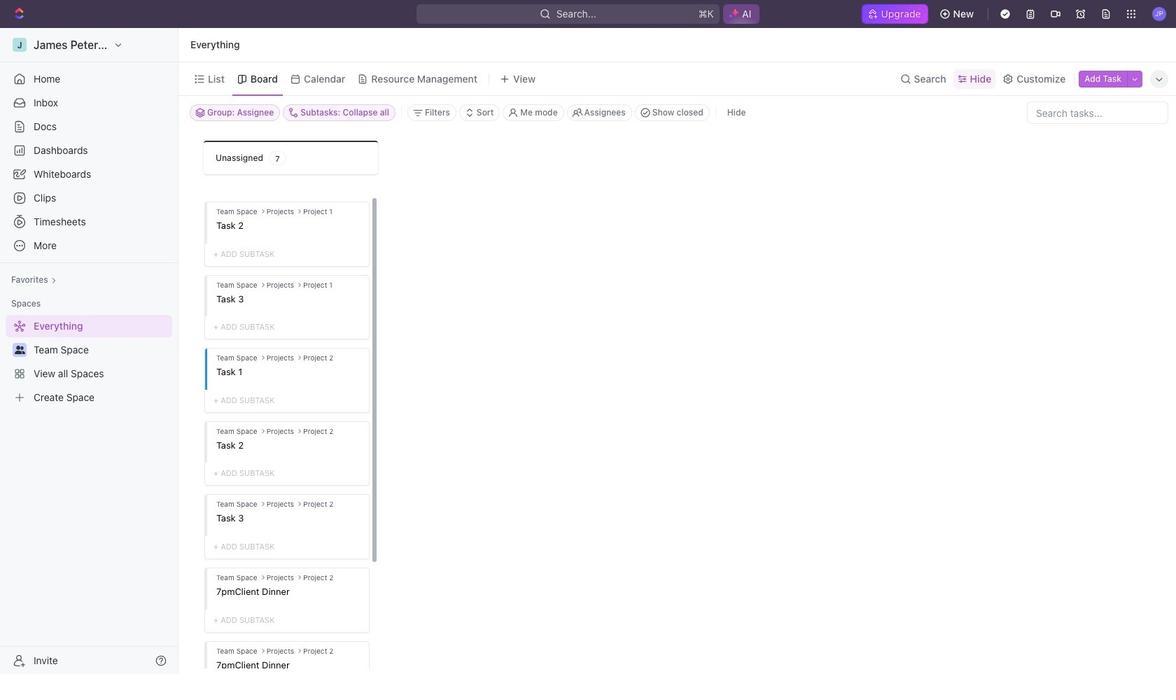 Task type: locate. For each thing, give the bounding box(es) containing it.
tree
[[6, 315, 172, 409]]

user group image
[[14, 346, 25, 354]]

Search tasks... text field
[[1028, 102, 1168, 123]]



Task type: vqa. For each thing, say whether or not it's contained in the screenshot.
user group icon
yes



Task type: describe. For each thing, give the bounding box(es) containing it.
tree inside sidebar navigation
[[6, 315, 172, 409]]

james peterson's workspace, , element
[[13, 38, 27, 52]]

sidebar navigation
[[0, 28, 181, 674]]



